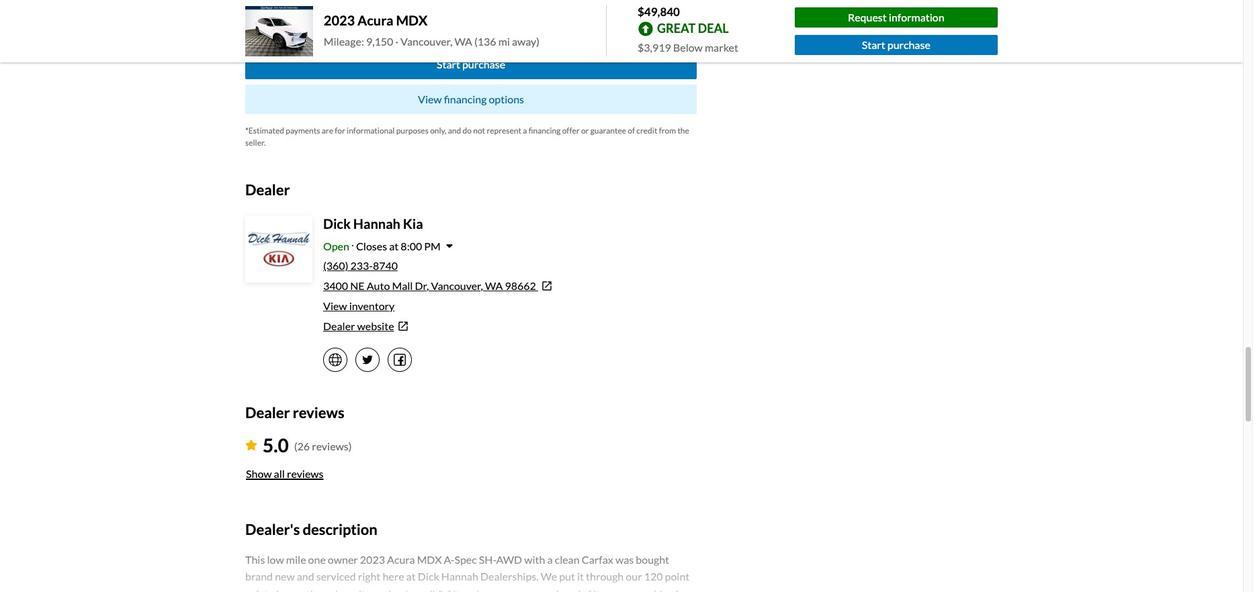 Task type: describe. For each thing, give the bounding box(es) containing it.
0 horizontal spatial new
[[275, 571, 295, 584]]

vancouver, for mdx
[[401, 35, 453, 48]]

a right with
[[547, 554, 553, 566]]

(360) 233-8740
[[323, 259, 398, 272]]

payments
[[286, 126, 320, 136]]

closes
[[356, 240, 387, 253]]

dealer reviews
[[245, 404, 345, 422]]

point
[[665, 571, 690, 584]]

brand
[[245, 571, 273, 584]]

with
[[524, 554, 545, 566]]

filter
[[447, 588, 470, 593]]

request
[[848, 11, 887, 23]]

show all reviews button
[[245, 460, 324, 489]]

through
[[586, 571, 624, 584]]

filter,
[[587, 588, 612, 593]]

120
[[644, 571, 663, 584]]

1 horizontal spatial start purchase
[[862, 38, 931, 51]]

of
[[628, 126, 635, 136]]

was
[[616, 554, 634, 566]]

great
[[657, 21, 696, 35]]

dealer's description
[[245, 521, 378, 539]]

wa for auto
[[485, 280, 503, 292]]

away)
[[512, 35, 540, 48]]

0 vertical spatial hannah
[[353, 216, 401, 232]]

put
[[559, 571, 575, 584]]

acura inside "2023 acura mdx mileage: 9,150 · vancouver, wa (136 mi away)"
[[358, 12, 394, 28]]

72 mo
[[609, 11, 634, 22]]

spec
[[455, 554, 477, 566]]

48 mo
[[308, 11, 334, 22]]

awd
[[496, 554, 522, 566]]

&
[[437, 588, 445, 593]]

cabin
[[643, 588, 669, 593]]

auto
[[367, 280, 390, 292]]

an
[[410, 588, 422, 593]]

1 horizontal spatial start purchase button
[[795, 35, 998, 55]]

seller.
[[245, 138, 266, 148]]

hannah inside this low mile one owner 2023 acura mdx a-spec sh-awd with a clean carfax was bought brand new and serviced right here at dick hannah dealerships. we put it through our 120 point safety inspection where it received an oil & filter change, a new engine air filter, a new cabin a
[[441, 571, 478, 584]]

,
[[427, 280, 429, 292]]

kia
[[403, 216, 423, 232]]

open closes at 8:00 pm
[[323, 240, 441, 253]]

represent
[[487, 126, 522, 136]]

market
[[705, 41, 739, 53]]

financing inside the *estimated payments are for informational purposes only, and do not represent a financing offer or guarantee of credit from the seller.
[[529, 126, 561, 136]]

ne
[[350, 280, 365, 292]]

dealer website link
[[323, 318, 697, 335]]

safety
[[245, 588, 274, 593]]

2023 acura mdx mileage: 9,150 · vancouver, wa (136 mi away)
[[324, 12, 540, 48]]

right
[[358, 571, 381, 584]]

only,
[[430, 126, 447, 136]]

98662
[[505, 280, 536, 292]]

0 vertical spatial start
[[862, 38, 886, 51]]

dick hannah kia
[[323, 216, 423, 232]]

3400
[[323, 280, 348, 292]]

caret down image
[[446, 241, 453, 252]]

48
[[308, 11, 319, 22]]

a inside the *estimated payments are for informational purposes only, and do not represent a financing offer or guarantee of credit from the seller.
[[523, 126, 527, 136]]

8740
[[373, 259, 398, 272]]

bought
[[636, 554, 670, 566]]

2023 inside this low mile one owner 2023 acura mdx a-spec sh-awd with a clean carfax was bought brand new and serviced right here at dick hannah dealerships. we put it through our 120 point safety inspection where it received an oil & filter change, a new engine air filter, a new cabin a
[[360, 554, 385, 566]]

sh-
[[479, 554, 496, 566]]

we
[[541, 571, 557, 584]]

request information
[[848, 11, 945, 23]]

*estimated payments are for informational purposes only, and do not represent a financing offer or guarantee of credit from the seller.
[[245, 126, 689, 148]]

great deal
[[657, 21, 729, 35]]

options
[[489, 93, 524, 106]]

reviews inside show all reviews button
[[287, 468, 324, 481]]

3400 ne auto mall dr , vancouver, wa 98662
[[323, 280, 536, 292]]

clean
[[555, 554, 580, 566]]

all
[[274, 468, 285, 481]]

reviews)
[[312, 440, 352, 453]]

deal
[[698, 21, 729, 35]]

view financing options button
[[245, 85, 697, 115]]

are
[[322, 126, 333, 136]]

our
[[626, 571, 642, 584]]

below
[[673, 41, 703, 53]]

oil
[[424, 588, 435, 593]]

mileage:
[[324, 35, 364, 48]]

9,150
[[366, 35, 393, 48]]

mi
[[498, 35, 510, 48]]

and inside this low mile one owner 2023 acura mdx a-spec sh-awd with a clean carfax was bought brand new and serviced right here at dick hannah dealerships. we put it through our 120 point safety inspection where it received an oil & filter change, a new engine air filter, a new cabin a
[[297, 571, 314, 584]]

inventory
[[349, 300, 395, 312]]

233-
[[351, 259, 373, 272]]

wa for mdx
[[455, 35, 472, 48]]

2023 inside "2023 acura mdx mileage: 9,150 · vancouver, wa (136 mi away)"
[[324, 12, 355, 28]]

information
[[889, 11, 945, 23]]

air
[[573, 588, 585, 593]]



Task type: vqa. For each thing, say whether or not it's contained in the screenshot.
72
yes



Task type: locate. For each thing, give the bounding box(es) containing it.
dealer down 'seller.'
[[245, 181, 290, 199]]

0 vertical spatial acura
[[358, 12, 394, 28]]

0 vertical spatial dealer
[[245, 181, 290, 199]]

mdx inside "2023 acura mdx mileage: 9,150 · vancouver, wa (136 mi away)"
[[396, 12, 428, 28]]

a
[[523, 126, 527, 136], [547, 554, 553, 566], [510, 588, 515, 593], [614, 588, 619, 593]]

start down "2023 acura mdx mileage: 9,150 · vancouver, wa (136 mi away)"
[[437, 58, 460, 71]]

mdx left a-
[[417, 554, 442, 566]]

1 vertical spatial vancouver,
[[431, 280, 483, 292]]

1 horizontal spatial new
[[517, 588, 537, 593]]

0 horizontal spatial start
[[437, 58, 460, 71]]

dealer for dealer
[[245, 181, 290, 199]]

0 horizontal spatial financing
[[444, 93, 487, 106]]

1 horizontal spatial and
[[448, 126, 461, 136]]

0 horizontal spatial view
[[323, 300, 347, 312]]

financing left offer
[[529, 126, 561, 136]]

1 horizontal spatial mo
[[621, 11, 634, 22]]

dealer up the 5.0
[[245, 404, 290, 422]]

at
[[389, 240, 399, 253], [406, 571, 416, 584]]

offer
[[562, 126, 580, 136]]

mdx inside this low mile one owner 2023 acura mdx a-spec sh-awd with a clean carfax was bought brand new and serviced right here at dick hannah dealerships. we put it through our 120 point safety inspection where it received an oil & filter change, a new engine air filter, a new cabin a
[[417, 554, 442, 566]]

$3,919 below market
[[638, 41, 739, 53]]

1 horizontal spatial it
[[577, 571, 584, 584]]

hannah
[[353, 216, 401, 232], [441, 571, 478, 584]]

1 vertical spatial at
[[406, 571, 416, 584]]

0 horizontal spatial start purchase
[[437, 58, 505, 71]]

engine
[[539, 588, 571, 593]]

0 horizontal spatial wa
[[455, 35, 472, 48]]

wa inside "2023 acura mdx mileage: 9,150 · vancouver, wa (136 mi away)"
[[455, 35, 472, 48]]

dealer for dealer website
[[323, 320, 355, 333]]

mo right 72
[[621, 11, 634, 22]]

$49,840
[[638, 5, 680, 19]]

1 vertical spatial and
[[297, 571, 314, 584]]

1 horizontal spatial 2023
[[360, 554, 385, 566]]

and
[[448, 126, 461, 136], [297, 571, 314, 584]]

view for view inventory
[[323, 300, 347, 312]]

wa left 98662
[[485, 280, 503, 292]]

purchase down (136
[[462, 58, 505, 71]]

informational
[[347, 126, 395, 136]]

8:00
[[401, 240, 422, 253]]

dealer down view inventory
[[323, 320, 355, 333]]

vancouver, inside "2023 acura mdx mileage: 9,150 · vancouver, wa (136 mi away)"
[[401, 35, 453, 48]]

dick up oil
[[418, 571, 439, 584]]

(26
[[294, 440, 310, 453]]

mo for 48 mo
[[321, 11, 334, 22]]

at left 8:00
[[389, 240, 399, 253]]

view inventory link
[[323, 300, 395, 312]]

here
[[383, 571, 404, 584]]

0 vertical spatial it
[[577, 571, 584, 584]]

at inside this low mile one owner 2023 acura mdx a-spec sh-awd with a clean carfax was bought brand new and serviced right here at dick hannah dealerships. we put it through our 120 point safety inspection where it received an oil & filter change, a new engine air filter, a new cabin a
[[406, 571, 416, 584]]

dealer for dealer reviews
[[245, 404, 290, 422]]

dick inside this low mile one owner 2023 acura mdx a-spec sh-awd with a clean carfax was bought brand new and serviced right here at dick hannah dealerships. we put it through our 120 point safety inspection where it received an oil & filter change, a new engine air filter, a new cabin a
[[418, 571, 439, 584]]

5.0 (26 reviews)
[[263, 434, 352, 457]]

dick hannah kia link
[[323, 216, 423, 232]]

purchase down information
[[888, 38, 931, 51]]

new down dealerships.
[[517, 588, 537, 593]]

start down the request
[[862, 38, 886, 51]]

mall
[[392, 280, 413, 292]]

not
[[473, 126, 485, 136]]

0 vertical spatial at
[[389, 240, 399, 253]]

0 vertical spatial financing
[[444, 93, 487, 106]]

start purchase button down (136
[[245, 50, 697, 80]]

(360) 233-8740 link
[[323, 259, 398, 272]]

guarantee
[[591, 126, 626, 136]]

0 horizontal spatial at
[[389, 240, 399, 253]]

1 horizontal spatial view
[[418, 93, 442, 106]]

reviews right all
[[287, 468, 324, 481]]

it up air
[[577, 571, 584, 584]]

1 horizontal spatial dick
[[418, 571, 439, 584]]

this
[[245, 554, 265, 566]]

0 horizontal spatial mo
[[321, 11, 334, 22]]

1 horizontal spatial at
[[406, 571, 416, 584]]

acura up 9,150
[[358, 12, 394, 28]]

·
[[396, 35, 398, 48]]

financing inside button
[[444, 93, 487, 106]]

open
[[323, 240, 349, 253]]

1 vertical spatial reviews
[[287, 468, 324, 481]]

and up inspection
[[297, 571, 314, 584]]

1 vertical spatial mdx
[[417, 554, 442, 566]]

vancouver, for auto
[[431, 280, 483, 292]]

a right represent in the top left of the page
[[523, 126, 527, 136]]

one
[[308, 554, 326, 566]]

0 horizontal spatial it
[[359, 588, 366, 593]]

purchase for the left start purchase button
[[462, 58, 505, 71]]

it down right
[[359, 588, 366, 593]]

0 vertical spatial dick
[[323, 216, 351, 232]]

view financing options
[[418, 93, 524, 106]]

purposes
[[396, 126, 429, 136]]

acura inside this low mile one owner 2023 acura mdx a-spec sh-awd with a clean carfax was bought brand new and serviced right here at dick hannah dealerships. we put it through our 120 point safety inspection where it received an oil & filter change, a new engine air filter, a new cabin a
[[387, 554, 415, 566]]

change,
[[472, 588, 508, 593]]

2023 acura mdx image
[[245, 6, 313, 57]]

1 vertical spatial dick
[[418, 571, 439, 584]]

acura up here
[[387, 554, 415, 566]]

1 mo from the left
[[321, 11, 334, 22]]

wa
[[455, 35, 472, 48], [485, 280, 503, 292]]

0 vertical spatial mdx
[[396, 12, 428, 28]]

the
[[678, 126, 689, 136]]

2 horizontal spatial new
[[622, 588, 641, 593]]

0 horizontal spatial purchase
[[462, 58, 505, 71]]

dealer's
[[245, 521, 300, 539]]

or
[[581, 126, 589, 136]]

0 vertical spatial vancouver,
[[401, 35, 453, 48]]

view
[[418, 93, 442, 106], [323, 300, 347, 312]]

dealer website
[[323, 320, 394, 333]]

financing up do
[[444, 93, 487, 106]]

1 horizontal spatial purchase
[[888, 38, 931, 51]]

0 vertical spatial start purchase
[[862, 38, 931, 51]]

start purchase down (136
[[437, 58, 505, 71]]

dick hannah kia image
[[247, 217, 311, 282]]

1 vertical spatial 2023
[[360, 554, 385, 566]]

2023 up right
[[360, 554, 385, 566]]

financing
[[444, 93, 487, 106], [529, 126, 561, 136]]

view for view financing options
[[418, 93, 442, 106]]

0 vertical spatial 2023
[[324, 12, 355, 28]]

vancouver, right ·
[[401, 35, 453, 48]]

1 vertical spatial acura
[[387, 554, 415, 566]]

2 mo from the left
[[621, 11, 634, 22]]

pm
[[424, 240, 441, 253]]

and inside the *estimated payments are for informational purposes only, and do not represent a financing offer or guarantee of credit from the seller.
[[448, 126, 461, 136]]

5.0
[[263, 434, 289, 457]]

this low mile one owner 2023 acura mdx a-spec sh-awd with a clean carfax was bought brand new and serviced right here at dick hannah dealerships. we put it through our 120 point safety inspection where it received an oil & filter change, a new engine air filter, a new cabin a
[[245, 554, 693, 593]]

dick
[[323, 216, 351, 232], [418, 571, 439, 584]]

a right filter,
[[614, 588, 619, 593]]

$3,919
[[638, 41, 671, 53]]

0 horizontal spatial dick
[[323, 216, 351, 232]]

1 horizontal spatial wa
[[485, 280, 503, 292]]

from
[[659, 126, 676, 136]]

0 vertical spatial wa
[[455, 35, 472, 48]]

0 vertical spatial reviews
[[293, 404, 345, 422]]

a down dealerships.
[[510, 588, 515, 593]]

72
[[609, 11, 620, 22]]

start purchase down the request information button
[[862, 38, 931, 51]]

view inside button
[[418, 93, 442, 106]]

hannah up the open closes at 8:00 pm
[[353, 216, 401, 232]]

owner
[[328, 554, 358, 566]]

2023
[[324, 12, 355, 28], [360, 554, 385, 566]]

mile
[[286, 554, 306, 566]]

1 vertical spatial purchase
[[462, 58, 505, 71]]

do
[[463, 126, 472, 136]]

view up only,
[[418, 93, 442, 106]]

new down low
[[275, 571, 295, 584]]

1 horizontal spatial financing
[[529, 126, 561, 136]]

serviced
[[316, 571, 356, 584]]

1 vertical spatial start
[[437, 58, 460, 71]]

where
[[327, 588, 357, 593]]

1 vertical spatial it
[[359, 588, 366, 593]]

view down 3400
[[323, 300, 347, 312]]

dealer
[[245, 181, 290, 199], [323, 320, 355, 333], [245, 404, 290, 422]]

*estimated
[[245, 126, 284, 136]]

website
[[357, 320, 394, 333]]

0 vertical spatial purchase
[[888, 38, 931, 51]]

reviews up "5.0 (26 reviews)"
[[293, 404, 345, 422]]

start purchase button down the request information button
[[795, 35, 998, 55]]

description
[[303, 521, 378, 539]]

1 vertical spatial financing
[[529, 126, 561, 136]]

at up an
[[406, 571, 416, 584]]

request information button
[[795, 7, 998, 27]]

0 vertical spatial view
[[418, 93, 442, 106]]

credit
[[637, 126, 658, 136]]

and left do
[[448, 126, 461, 136]]

1 vertical spatial hannah
[[441, 571, 478, 584]]

1 vertical spatial dealer
[[323, 320, 355, 333]]

hannah up filter
[[441, 571, 478, 584]]

received
[[368, 588, 408, 593]]

0 horizontal spatial hannah
[[353, 216, 401, 232]]

vancouver, right ,
[[431, 280, 483, 292]]

0 vertical spatial and
[[448, 126, 461, 136]]

a-
[[444, 554, 455, 566]]

dick up open at top
[[323, 216, 351, 232]]

purchase for start purchase button to the right
[[888, 38, 931, 51]]

new down our
[[622, 588, 641, 593]]

new
[[275, 571, 295, 584], [517, 588, 537, 593], [622, 588, 641, 593]]

1 horizontal spatial start
[[862, 38, 886, 51]]

for
[[335, 126, 345, 136]]

mo for 72 mo
[[621, 11, 634, 22]]

start
[[862, 38, 886, 51], [437, 58, 460, 71]]

0 horizontal spatial 2023
[[324, 12, 355, 28]]

(136
[[474, 35, 496, 48]]

0 horizontal spatial and
[[297, 571, 314, 584]]

1 horizontal spatial hannah
[[441, 571, 478, 584]]

view inventory
[[323, 300, 395, 312]]

1 vertical spatial wa
[[485, 280, 503, 292]]

2 vertical spatial dealer
[[245, 404, 290, 422]]

mdx up ·
[[396, 12, 428, 28]]

star image
[[245, 440, 257, 451]]

1 vertical spatial start purchase
[[437, 58, 505, 71]]

2023 up the mileage:
[[324, 12, 355, 28]]

wa left (136
[[455, 35, 472, 48]]

start purchase
[[862, 38, 931, 51], [437, 58, 505, 71]]

mo right 48
[[321, 11, 334, 22]]

show all reviews
[[246, 468, 324, 481]]

0 horizontal spatial start purchase button
[[245, 50, 697, 80]]

1 vertical spatial view
[[323, 300, 347, 312]]

low
[[267, 554, 284, 566]]



